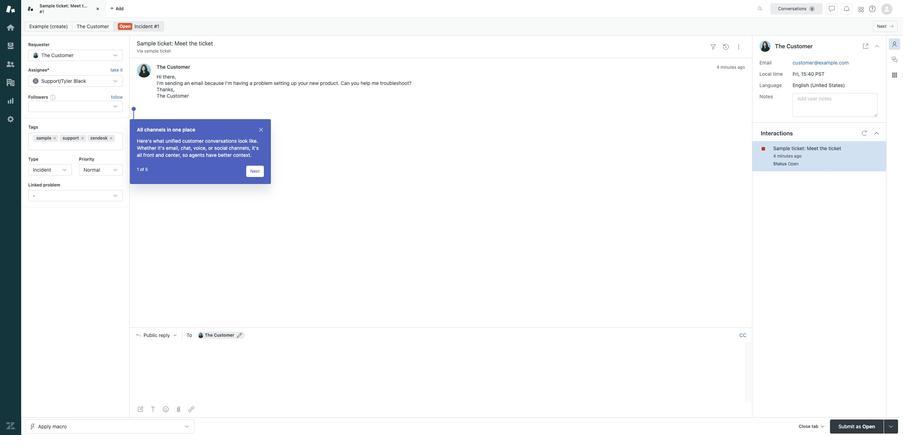 Task type: describe. For each thing, give the bounding box(es) containing it.
sample for sample ticket: meet the ticket #1
[[40, 3, 55, 9]]

open inside secondary element
[[120, 24, 131, 29]]

all channels in one place
[[137, 127, 195, 133]]

language
[[760, 82, 782, 88]]

Add user notes text field
[[793, 93, 878, 117]]

the customer right customer@example.com icon
[[205, 333, 234, 338]]

take it button
[[111, 67, 123, 74]]

1 vertical spatial 4 minutes ago text field
[[774, 153, 802, 159]]

apps image
[[892, 72, 898, 78]]

take
[[111, 68, 119, 73]]

problem inside hi there, i'm sending an email because i'm having a problem setting up your new product. can you help me troubleshoot? thanks, the customer
[[254, 80, 273, 86]]

0 vertical spatial 4 minutes ago text field
[[717, 65, 745, 70]]

in
[[167, 127, 171, 133]]

center,
[[165, 152, 181, 158]]

local
[[760, 71, 772, 77]]

and
[[156, 152, 164, 158]]

follow button
[[111, 94, 123, 101]]

all
[[137, 127, 143, 133]]

follow
[[111, 95, 123, 100]]

because
[[205, 80, 224, 86]]

take it
[[111, 68, 123, 73]]

0 vertical spatial minutes
[[721, 65, 737, 70]]

thanks,
[[157, 87, 175, 93]]

insert emojis image
[[163, 407, 169, 413]]

have
[[206, 152, 217, 158]]

sending
[[165, 80, 183, 86]]

reporting image
[[6, 96, 15, 106]]

zendesk products image
[[859, 7, 864, 12]]

interactions
[[761, 130, 793, 136]]

avatar image
[[137, 64, 151, 78]]

(create)
[[50, 23, 68, 29]]

ticket: for sample ticket: meet the ticket 4 minutes ago status open
[[792, 145, 806, 151]]

5
[[145, 167, 148, 172]]

the right "user" image
[[775, 43, 786, 49]]

so
[[182, 152, 188, 158]]

having
[[233, 80, 249, 86]]

you
[[351, 80, 359, 86]]

up
[[291, 80, 297, 86]]

4 minutes ago
[[717, 65, 745, 70]]

unified
[[166, 138, 181, 144]]

get help image
[[870, 6, 876, 12]]

channels
[[144, 127, 166, 133]]

format text image
[[150, 407, 156, 413]]

example (create) button
[[25, 22, 73, 31]]

front
[[143, 152, 154, 158]]

the for sample ticket: meet the ticket 4 minutes ago status open
[[820, 145, 828, 151]]

conversations
[[779, 6, 807, 11]]

incident
[[33, 167, 51, 173]]

2 i'm from the left
[[225, 80, 232, 86]]

pst
[[816, 71, 825, 77]]

open inside sample ticket: meet the ticket 4 minutes ago status open
[[788, 161, 799, 166]]

incident button
[[28, 164, 72, 176]]

there,
[[163, 74, 176, 80]]

views image
[[6, 41, 15, 50]]

next inside 1 of 5 next
[[251, 169, 260, 174]]

states)
[[829, 82, 845, 88]]

0 horizontal spatial 4
[[717, 65, 720, 70]]

1 i'm from the left
[[157, 80, 164, 86]]

customer up customer@example.com
[[787, 43, 813, 49]]

1 horizontal spatial next button
[[874, 21, 898, 32]]

cc
[[740, 333, 747, 339]]

events image
[[724, 44, 729, 50]]

via sample ticket
[[137, 48, 171, 54]]

sample ticket: meet the ticket 4 minutes ago status open
[[774, 145, 842, 166]]

the customer up there,
[[157, 64, 190, 70]]

normal button
[[79, 164, 123, 176]]

type
[[28, 157, 38, 162]]

as
[[856, 424, 862, 430]]

the for sample ticket: meet the ticket #1
[[82, 3, 89, 9]]

the customer up the fri,
[[775, 43, 813, 49]]

ticket: for sample ticket: meet the ticket #1
[[56, 3, 69, 9]]

product.
[[320, 80, 340, 86]]

customer up there,
[[167, 64, 190, 70]]

channels,
[[229, 145, 251, 151]]

4 inside sample ticket: meet the ticket 4 minutes ago status open
[[774, 153, 776, 159]]

example (create)
[[29, 23, 68, 29]]

like.
[[249, 138, 258, 144]]

edit user image
[[237, 333, 242, 338]]

customer@example.com image
[[198, 333, 204, 339]]

the customer link inside secondary element
[[72, 22, 114, 31]]

sample ticket: meet the ticket #1
[[40, 3, 102, 14]]

here's what unified customer conversations look like. whether it's email, chat, voice, or social channels, it's all front and center, so agents have better context.
[[137, 138, 259, 158]]

customer
[[182, 138, 204, 144]]

voice,
[[194, 145, 207, 151]]

fri,
[[793, 71, 800, 77]]

setting
[[274, 80, 290, 86]]

to
[[187, 333, 192, 339]]

help
[[361, 80, 371, 86]]

all
[[137, 152, 142, 158]]

cc button
[[740, 333, 747, 339]]

agents
[[189, 152, 205, 158]]

next button inside the all channels in one place dialog
[[246, 166, 264, 177]]

0 horizontal spatial ago
[[738, 65, 745, 70]]

the up hi
[[157, 64, 166, 70]]

linked problem
[[28, 182, 60, 188]]

the customer inside 'link'
[[77, 23, 109, 29]]



Task type: vqa. For each thing, say whether or not it's contained in the screenshot.
Hi there, I'm sending an email because I'm having a problem setting up your new product. Can you help me troubleshoot? Thanks, The Customer
yes



Task type: locate. For each thing, give the bounding box(es) containing it.
admin image
[[6, 115, 15, 124]]

open
[[120, 24, 131, 29], [788, 161, 799, 166], [863, 424, 876, 430]]

0 horizontal spatial next
[[251, 169, 260, 174]]

0 vertical spatial meet
[[70, 3, 81, 9]]

0 vertical spatial next button
[[874, 21, 898, 32]]

the inside sample ticket: meet the ticket #1
[[82, 3, 89, 9]]

social
[[214, 145, 228, 151]]

close image
[[94, 5, 101, 12], [258, 127, 264, 133]]

email,
[[166, 145, 179, 151]]

english
[[793, 82, 810, 88]]

meet
[[70, 3, 81, 9], [807, 145, 819, 151]]

0 vertical spatial the customer link
[[72, 22, 114, 31]]

can
[[341, 80, 350, 86]]

2 horizontal spatial ticket
[[829, 145, 842, 151]]

4 minutes ago text field down events image
[[717, 65, 745, 70]]

1 horizontal spatial ticket
[[160, 48, 171, 54]]

2 it's from the left
[[252, 145, 259, 151]]

sample up status in the top right of the page
[[774, 145, 791, 151]]

0 vertical spatial 4
[[717, 65, 720, 70]]

status
[[774, 161, 787, 166]]

view more details image
[[863, 43, 869, 49]]

what
[[153, 138, 164, 144]]

#1
[[40, 9, 44, 14]]

zendesk image
[[6, 422, 15, 431]]

1 vertical spatial problem
[[43, 182, 60, 188]]

15:40
[[802, 71, 814, 77]]

sample inside sample ticket: meet the ticket 4 minutes ago status open
[[774, 145, 791, 151]]

1 horizontal spatial problem
[[254, 80, 273, 86]]

the customer link
[[72, 22, 114, 31], [157, 64, 190, 70]]

customer inside hi there, i'm sending an email because i'm having a problem setting up your new product. can you help me troubleshoot? thanks, the customer
[[167, 93, 189, 99]]

next button down "context."
[[246, 166, 264, 177]]

ticket
[[90, 3, 102, 9], [160, 48, 171, 54], [829, 145, 842, 151]]

meet for sample ticket: meet the ticket #1
[[70, 3, 81, 9]]

user image
[[760, 41, 771, 52]]

0 horizontal spatial i'm
[[157, 80, 164, 86]]

look
[[238, 138, 248, 144]]

submit
[[839, 424, 855, 430]]

2 horizontal spatial open
[[863, 424, 876, 430]]

0 horizontal spatial the
[[82, 3, 89, 9]]

add link (cmd k) image
[[188, 407, 194, 413]]

the inside hi there, i'm sending an email because i'm having a problem setting up your new product. can you help me troubleshoot? thanks, the customer
[[157, 93, 165, 99]]

a
[[250, 80, 253, 86]]

1 vertical spatial ago
[[795, 153, 802, 159]]

(united
[[811, 82, 828, 88]]

close image
[[875, 43, 880, 49]]

or
[[208, 145, 213, 151]]

2 vertical spatial ticket
[[829, 145, 842, 151]]

sample inside sample ticket: meet the ticket #1
[[40, 3, 55, 9]]

get started image
[[6, 23, 15, 32]]

the right customer@example.com icon
[[205, 333, 213, 338]]

better
[[218, 152, 232, 158]]

linked
[[28, 182, 42, 188]]

one
[[172, 127, 181, 133]]

me
[[372, 80, 379, 86]]

it's down the like.
[[252, 145, 259, 151]]

it
[[120, 68, 123, 73]]

0 horizontal spatial close image
[[94, 5, 101, 12]]

of
[[140, 167, 144, 172]]

the inside sample ticket: meet the ticket 4 minutes ago status open
[[820, 145, 828, 151]]

minutes
[[721, 65, 737, 70], [778, 153, 793, 159]]

0 vertical spatial ago
[[738, 65, 745, 70]]

0 horizontal spatial meet
[[70, 3, 81, 9]]

1 vertical spatial ticket:
[[792, 145, 806, 151]]

0 horizontal spatial ticket:
[[56, 3, 69, 9]]

1 vertical spatial next
[[251, 169, 260, 174]]

next inside button
[[878, 24, 887, 29]]

your
[[298, 80, 308, 86]]

troubleshoot?
[[380, 80, 412, 86]]

here's
[[137, 138, 152, 144]]

meet inside sample ticket: meet the ticket #1
[[70, 3, 81, 9]]

0 horizontal spatial minutes
[[721, 65, 737, 70]]

0 horizontal spatial problem
[[43, 182, 60, 188]]

fri, 15:40 pst
[[793, 71, 825, 77]]

minutes down events image
[[721, 65, 737, 70]]

chat,
[[181, 145, 192, 151]]

an
[[184, 80, 190, 86]]

tabs tab list
[[21, 0, 751, 18]]

1 vertical spatial next button
[[246, 166, 264, 177]]

Subject field
[[136, 39, 706, 48]]

ticket: inside sample ticket: meet the ticket 4 minutes ago status open
[[792, 145, 806, 151]]

whether
[[137, 145, 157, 151]]

local time
[[760, 71, 783, 77]]

customer@example.com
[[793, 59, 849, 65]]

sample for sample ticket: meet the ticket 4 minutes ago status open
[[774, 145, 791, 151]]

2 vertical spatial open
[[863, 424, 876, 430]]

normal
[[84, 167, 100, 173]]

open link
[[113, 22, 164, 31]]

1 horizontal spatial i'm
[[225, 80, 232, 86]]

1 horizontal spatial open
[[788, 161, 799, 166]]

i'm left 'having'
[[225, 80, 232, 86]]

0 vertical spatial sample
[[40, 3, 55, 9]]

1 of 5 next
[[137, 167, 260, 174]]

1 vertical spatial the customer link
[[157, 64, 190, 70]]

ticket inside sample ticket: meet the ticket 4 minutes ago status open
[[829, 145, 842, 151]]

0 horizontal spatial open
[[120, 24, 131, 29]]

ticket for sample ticket: meet the ticket 4 minutes ago status open
[[829, 145, 842, 151]]

1 horizontal spatial close image
[[258, 127, 264, 133]]

email
[[760, 59, 772, 65]]

i'm
[[157, 80, 164, 86], [225, 80, 232, 86]]

ticket: inside sample ticket: meet the ticket #1
[[56, 3, 69, 9]]

tab
[[21, 0, 106, 18]]

it's up and
[[158, 145, 165, 151]]

ticket: down 'interactions'
[[792, 145, 806, 151]]

tab containing sample ticket: meet the ticket
[[21, 0, 106, 18]]

the customer
[[77, 23, 109, 29], [775, 43, 813, 49], [157, 64, 190, 70], [205, 333, 234, 338]]

the inside 'link'
[[77, 23, 85, 29]]

organizations image
[[6, 78, 15, 87]]

4 minutes ago text field up status in the top right of the page
[[774, 153, 802, 159]]

meet for sample ticket: meet the ticket 4 minutes ago status open
[[807, 145, 819, 151]]

ticket for sample ticket: meet the ticket #1
[[90, 3, 102, 9]]

1 horizontal spatial sample
[[774, 145, 791, 151]]

next down "context."
[[251, 169, 260, 174]]

1 vertical spatial meet
[[807, 145, 819, 151]]

0 horizontal spatial it's
[[158, 145, 165, 151]]

the customer down sample ticket: meet the ticket #1
[[77, 23, 109, 29]]

the down thanks,
[[157, 93, 165, 99]]

1 horizontal spatial meet
[[807, 145, 819, 151]]

the down sample ticket: meet the ticket #1
[[77, 23, 85, 29]]

customer inside secondary element
[[87, 23, 109, 29]]

0 horizontal spatial next button
[[246, 166, 264, 177]]

the
[[77, 23, 85, 29], [775, 43, 786, 49], [157, 64, 166, 70], [157, 93, 165, 99], [205, 333, 213, 338]]

ticket: up (create)
[[56, 3, 69, 9]]

the customer link down sample ticket: meet the ticket #1
[[72, 22, 114, 31]]

0 horizontal spatial ticket
[[90, 3, 102, 9]]

1 horizontal spatial 4
[[774, 153, 776, 159]]

the customer link up there,
[[157, 64, 190, 70]]

draft mode image
[[138, 407, 143, 413]]

1 horizontal spatial ago
[[795, 153, 802, 159]]

0 vertical spatial ticket:
[[56, 3, 69, 9]]

sample
[[144, 48, 159, 54]]

1 vertical spatial close image
[[258, 127, 264, 133]]

1 horizontal spatial the customer link
[[157, 64, 190, 70]]

1 horizontal spatial it's
[[252, 145, 259, 151]]

add attachment image
[[176, 407, 181, 413]]

time
[[773, 71, 783, 77]]

1 vertical spatial 4
[[774, 153, 776, 159]]

main element
[[0, 0, 21, 436]]

hi
[[157, 74, 161, 80]]

next up close icon
[[878, 24, 887, 29]]

ago
[[738, 65, 745, 70], [795, 153, 802, 159]]

0 vertical spatial close image
[[94, 5, 101, 12]]

notes
[[760, 93, 773, 99]]

place
[[183, 127, 195, 133]]

1 vertical spatial ticket
[[160, 48, 171, 54]]

zendesk support image
[[6, 5, 15, 14]]

1 vertical spatial the
[[820, 145, 828, 151]]

close image inside tabs tab list
[[94, 5, 101, 12]]

new
[[310, 80, 319, 86]]

all channels in one place dialog
[[130, 119, 271, 184]]

customer down sample ticket: meet the ticket #1
[[87, 23, 109, 29]]

customers image
[[6, 60, 15, 69]]

next button
[[874, 21, 898, 32], [246, 166, 264, 177]]

ticket inside sample ticket: meet the ticket #1
[[90, 3, 102, 9]]

minutes up status in the top right of the page
[[778, 153, 793, 159]]

ticket:
[[56, 3, 69, 9], [792, 145, 806, 151]]

0 vertical spatial the
[[82, 3, 89, 9]]

conversations button
[[771, 3, 823, 14]]

problem down 'incident' popup button
[[43, 182, 60, 188]]

customer down sending
[[167, 93, 189, 99]]

secondary element
[[21, 19, 904, 34]]

next button up customer context image
[[874, 21, 898, 32]]

0 vertical spatial next
[[878, 24, 887, 29]]

1 vertical spatial sample
[[774, 145, 791, 151]]

0 vertical spatial problem
[[254, 80, 273, 86]]

close image inside the all channels in one place dialog
[[258, 127, 264, 133]]

0 horizontal spatial sample
[[40, 3, 55, 9]]

0 horizontal spatial the customer link
[[72, 22, 114, 31]]

problem
[[254, 80, 273, 86], [43, 182, 60, 188]]

submit as open
[[839, 424, 876, 430]]

1 it's from the left
[[158, 145, 165, 151]]

hi there, i'm sending an email because i'm having a problem setting up your new product. can you help me troubleshoot? thanks, the customer
[[157, 74, 412, 99]]

customer context image
[[892, 41, 898, 47]]

context.
[[233, 152, 252, 158]]

customer
[[87, 23, 109, 29], [787, 43, 813, 49], [167, 64, 190, 70], [167, 93, 189, 99], [214, 333, 234, 338]]

0 horizontal spatial 4 minutes ago text field
[[717, 65, 745, 70]]

4 minutes ago text field
[[717, 65, 745, 70], [774, 153, 802, 159]]

1 horizontal spatial the
[[820, 145, 828, 151]]

conversations
[[205, 138, 237, 144]]

via
[[137, 48, 143, 54]]

1 horizontal spatial next
[[878, 24, 887, 29]]

priority
[[79, 157, 94, 162]]

1
[[137, 167, 139, 172]]

the
[[82, 3, 89, 9], [820, 145, 828, 151]]

0 vertical spatial open
[[120, 24, 131, 29]]

1 vertical spatial minutes
[[778, 153, 793, 159]]

english (united states)
[[793, 82, 845, 88]]

1 horizontal spatial ticket:
[[792, 145, 806, 151]]

1 vertical spatial open
[[788, 161, 799, 166]]

1 horizontal spatial minutes
[[778, 153, 793, 159]]

1 horizontal spatial 4 minutes ago text field
[[774, 153, 802, 159]]

example
[[29, 23, 49, 29]]

4
[[717, 65, 720, 70], [774, 153, 776, 159]]

problem right the a
[[254, 80, 273, 86]]

i'm down hi
[[157, 80, 164, 86]]

0 vertical spatial ticket
[[90, 3, 102, 9]]

customer left edit user image
[[214, 333, 234, 338]]

next
[[878, 24, 887, 29], [251, 169, 260, 174]]

minutes inside sample ticket: meet the ticket 4 minutes ago status open
[[778, 153, 793, 159]]

sample up #1
[[40, 3, 55, 9]]

ago inside sample ticket: meet the ticket 4 minutes ago status open
[[795, 153, 802, 159]]

meet inside sample ticket: meet the ticket 4 minutes ago status open
[[807, 145, 819, 151]]



